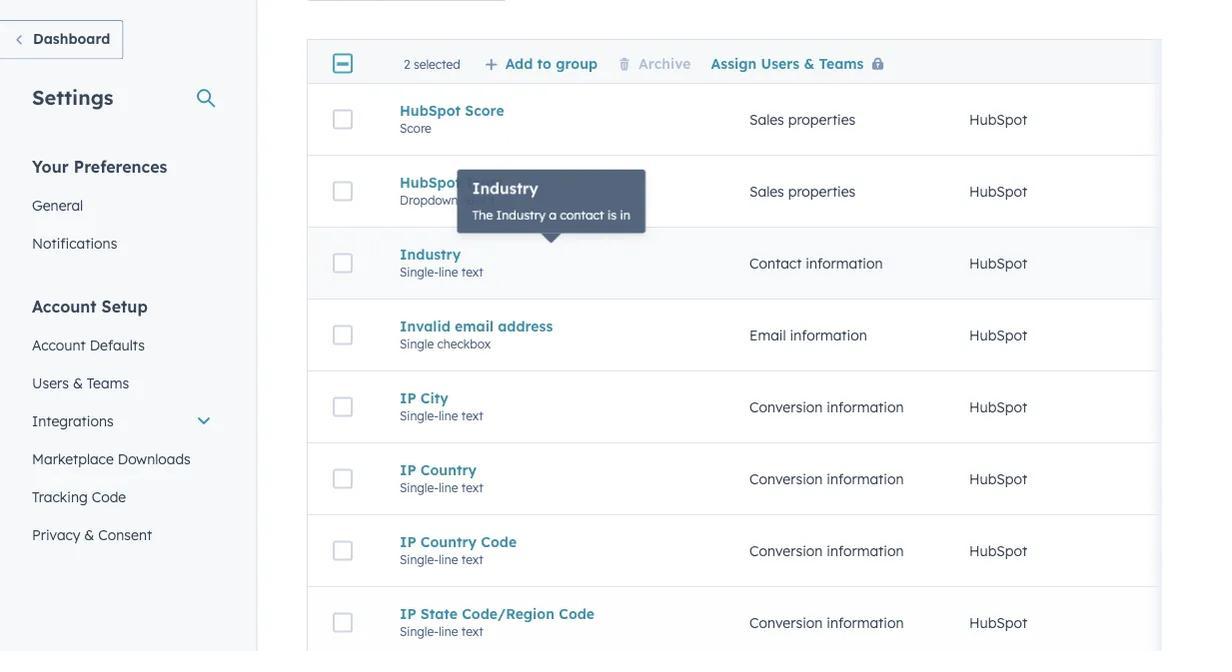 Task type: vqa. For each thing, say whether or not it's contained in the screenshot.
Settings
yes



Task type: locate. For each thing, give the bounding box(es) containing it.
hubspot score button
[[400, 102, 702, 119]]

4 single- from the top
[[400, 553, 439, 568]]

industry down dropdown
[[400, 246, 461, 263]]

sales down assign users & teams
[[750, 111, 785, 128]]

2 account from the top
[[32, 336, 86, 354]]

code
[[92, 488, 126, 506], [481, 534, 517, 551], [559, 606, 595, 623]]

add to group button
[[484, 54, 598, 72]]

single- down city
[[400, 409, 439, 424]]

industry tooltip
[[472, 179, 631, 233]]

3 line from the top
[[439, 481, 458, 496]]

ip for ip country code
[[400, 534, 416, 551]]

1 single- from the top
[[400, 265, 439, 280]]

line inside ip state code/region code single-line text
[[439, 625, 458, 640]]

sales for hubspot score
[[750, 111, 785, 128]]

4 text from the top
[[462, 553, 484, 568]]

single- down the state at bottom
[[400, 625, 439, 640]]

0 vertical spatial teams
[[819, 54, 864, 72]]

hubspot
[[400, 102, 461, 119], [970, 111, 1028, 128], [400, 174, 461, 191], [970, 183, 1028, 200], [970, 255, 1028, 272], [970, 327, 1028, 344], [970, 399, 1028, 416], [970, 471, 1028, 488], [970, 543, 1028, 560], [970, 615, 1028, 632]]

text up code/region
[[462, 553, 484, 568]]

text
[[462, 265, 484, 280], [462, 409, 484, 424], [462, 481, 484, 496], [462, 553, 484, 568], [462, 625, 484, 640]]

properties
[[788, 111, 856, 128], [788, 183, 856, 200]]

account defaults link
[[20, 326, 224, 364]]

single- up invalid
[[400, 265, 439, 280]]

information for industry
[[806, 255, 883, 272]]

1 properties from the top
[[788, 111, 856, 128]]

1 ip from the top
[[400, 390, 416, 407]]

1 vertical spatial users
[[32, 374, 69, 392]]

country down ip city single-line text
[[421, 462, 477, 479]]

properties up contact information
[[788, 183, 856, 200]]

& up 'integrations'
[[73, 374, 83, 392]]

line
[[439, 265, 458, 280], [439, 409, 458, 424], [439, 481, 458, 496], [439, 553, 458, 568], [439, 625, 458, 640]]

address
[[498, 318, 553, 335]]

& right assign
[[804, 54, 815, 72]]

users up 'integrations'
[[32, 374, 69, 392]]

5 line from the top
[[439, 625, 458, 640]]

ip
[[400, 390, 416, 407], [400, 462, 416, 479], [400, 534, 416, 551], [400, 606, 416, 623]]

users inside account setup element
[[32, 374, 69, 392]]

4 ip from the top
[[400, 606, 416, 623]]

line down city
[[439, 409, 458, 424]]

single- inside ip country code single-line text
[[400, 553, 439, 568]]

sales properties
[[750, 111, 856, 128], [750, 183, 856, 200]]

ip down ip city single-line text
[[400, 462, 416, 479]]

industry button
[[400, 246, 702, 263]]

0 vertical spatial sales properties
[[750, 111, 856, 128]]

conversion for ip country code
[[750, 543, 823, 560]]

information for ip state code/region code
[[827, 615, 904, 632]]

1 text from the top
[[462, 265, 484, 280]]

2 vertical spatial &
[[84, 526, 94, 544]]

industry left a
[[505, 211, 547, 224]]

ip left the state at bottom
[[400, 606, 416, 623]]

line up invalid
[[439, 265, 458, 280]]

ip state code/region code button
[[400, 606, 702, 623]]

5 single- from the top
[[400, 625, 439, 640]]

industry up the
[[485, 187, 541, 203]]

line inside ip city single-line text
[[439, 409, 458, 424]]

text up the ip country single-line text
[[462, 409, 484, 424]]

2 sales properties from the top
[[750, 183, 856, 200]]

users
[[761, 54, 800, 72], [32, 374, 69, 392]]

2 vertical spatial code
[[559, 606, 595, 623]]

3 ip from the top
[[400, 534, 416, 551]]

account for account defaults
[[32, 336, 86, 354]]

1 vertical spatial sales properties
[[750, 183, 856, 200]]

line up ip country code single-line text
[[439, 481, 458, 496]]

0 horizontal spatial teams
[[87, 374, 129, 392]]

hubspot inside "hubspot score score"
[[400, 102, 461, 119]]

teams
[[819, 54, 864, 72], [87, 374, 129, 392]]

1 account from the top
[[32, 296, 97, 316]]

ip inside the ip country single-line text
[[400, 462, 416, 479]]

sales
[[750, 111, 785, 128], [750, 183, 785, 200]]

industry inside industry single-line text
[[400, 246, 461, 263]]

is
[[599, 211, 607, 224]]

hubspot for ip country
[[970, 471, 1028, 488]]

3 text from the top
[[462, 481, 484, 496]]

2 conversion information from the top
[[750, 471, 904, 488]]

text up email
[[462, 265, 484, 280]]

2 properties from the top
[[788, 183, 856, 200]]

3 single- from the top
[[400, 481, 439, 496]]

& right privacy
[[84, 526, 94, 544]]

email
[[750, 327, 786, 344]]

sales properties down assign users & teams button
[[750, 111, 856, 128]]

line down the state at bottom
[[439, 625, 458, 640]]

information
[[806, 255, 883, 272], [790, 327, 867, 344], [827, 399, 904, 416], [827, 471, 904, 488], [827, 543, 904, 560], [827, 615, 904, 632]]

ip inside ip country code single-line text
[[400, 534, 416, 551]]

1 conversion from the top
[[750, 399, 823, 416]]

industry for industry the industry a contact is in
[[485, 187, 541, 203]]

country inside ip country code single-line text
[[421, 534, 477, 551]]

integrations
[[32, 412, 114, 430]]

hubspot for hubspot team
[[970, 183, 1028, 200]]

0 vertical spatial score
[[465, 102, 504, 119]]

2 single- from the top
[[400, 409, 439, 424]]

4 conversion from the top
[[750, 615, 823, 632]]

account
[[32, 296, 97, 316], [32, 336, 86, 354]]

hubspot team dropdown select
[[400, 174, 503, 208]]

preferences
[[74, 156, 167, 176]]

&
[[804, 54, 815, 72], [73, 374, 83, 392], [84, 526, 94, 544]]

2 sales from the top
[[750, 183, 785, 200]]

code inside ip state code/region code single-line text
[[559, 606, 595, 623]]

ip inside ip city single-line text
[[400, 390, 416, 407]]

& for teams
[[73, 374, 83, 392]]

3 conversion information from the top
[[750, 543, 904, 560]]

a
[[550, 211, 556, 224]]

single-
[[400, 265, 439, 280], [400, 409, 439, 424], [400, 481, 439, 496], [400, 553, 439, 568], [400, 625, 439, 640]]

downloads
[[118, 450, 191, 468]]

1 line from the top
[[439, 265, 458, 280]]

text up ip country code single-line text
[[462, 481, 484, 496]]

0 vertical spatial sales
[[750, 111, 785, 128]]

2 vertical spatial industry
[[400, 246, 461, 263]]

account up account defaults
[[32, 296, 97, 316]]

1 vertical spatial code
[[481, 534, 517, 551]]

0 vertical spatial country
[[421, 462, 477, 479]]

email information
[[750, 327, 867, 344]]

1 vertical spatial &
[[73, 374, 83, 392]]

1 horizontal spatial &
[[84, 526, 94, 544]]

country down the ip country single-line text
[[421, 534, 477, 551]]

add to group
[[505, 54, 598, 72]]

industry the industry a contact is in
[[485, 187, 618, 224]]

score
[[465, 102, 504, 119], [400, 121, 432, 136]]

city
[[421, 390, 449, 407]]

2 horizontal spatial code
[[559, 606, 595, 623]]

account for account setup
[[32, 296, 97, 316]]

1 sales properties from the top
[[750, 111, 856, 128]]

0 vertical spatial properties
[[788, 111, 856, 128]]

conversion information
[[750, 399, 904, 416], [750, 471, 904, 488], [750, 543, 904, 560], [750, 615, 904, 632]]

2 horizontal spatial &
[[804, 54, 815, 72]]

sales properties up contact information
[[750, 183, 856, 200]]

information for ip country code
[[827, 543, 904, 560]]

& inside users & teams link
[[73, 374, 83, 392]]

4 conversion information from the top
[[750, 615, 904, 632]]

5 text from the top
[[462, 625, 484, 640]]

1 horizontal spatial users
[[761, 54, 800, 72]]

ip inside ip state code/region code single-line text
[[400, 606, 416, 623]]

industry for industry single-line text
[[400, 246, 461, 263]]

ip left city
[[400, 390, 416, 407]]

conversion information for ip state code/region code
[[750, 615, 904, 632]]

3 conversion from the top
[[750, 543, 823, 560]]

the
[[485, 211, 502, 224]]

assign users & teams button
[[711, 54, 892, 72]]

1 vertical spatial sales
[[750, 183, 785, 200]]

2 country from the top
[[421, 534, 477, 551]]

ip city button
[[400, 390, 702, 407]]

code right code/region
[[559, 606, 595, 623]]

country for code
[[421, 534, 477, 551]]

0 horizontal spatial &
[[73, 374, 83, 392]]

line up the state at bottom
[[439, 553, 458, 568]]

conversion for ip country
[[750, 471, 823, 488]]

text inside the ip country single-line text
[[462, 481, 484, 496]]

country inside the ip country single-line text
[[421, 462, 477, 479]]

marketplace downloads
[[32, 450, 191, 468]]

0 horizontal spatial users
[[32, 374, 69, 392]]

dashboard
[[33, 30, 110, 47]]

0 vertical spatial account
[[32, 296, 97, 316]]

1 conversion information from the top
[[750, 399, 904, 416]]

code inside ip country code single-line text
[[481, 534, 517, 551]]

industry
[[485, 187, 541, 203], [505, 211, 547, 224], [400, 246, 461, 263]]

code up code/region
[[481, 534, 517, 551]]

0 vertical spatial industry
[[485, 187, 541, 203]]

1 vertical spatial properties
[[788, 183, 856, 200]]

your preferences element
[[20, 155, 224, 262]]

defaults
[[90, 336, 145, 354]]

0 vertical spatial &
[[804, 54, 815, 72]]

code/region
[[462, 606, 555, 623]]

single- up the state at bottom
[[400, 553, 439, 568]]

country
[[421, 462, 477, 479], [421, 534, 477, 551]]

account defaults
[[32, 336, 145, 354]]

2 text from the top
[[462, 409, 484, 424]]

& inside privacy & consent link
[[84, 526, 94, 544]]

properties down assign users & teams button
[[788, 111, 856, 128]]

single- up ip country code single-line text
[[400, 481, 439, 496]]

1 horizontal spatial code
[[481, 534, 517, 551]]

users right assign
[[761, 54, 800, 72]]

text down code/region
[[462, 625, 484, 640]]

hubspot team button
[[400, 174, 702, 191]]

sales properties for hubspot score
[[750, 111, 856, 128]]

account up 'users & teams'
[[32, 336, 86, 354]]

ip down the ip country single-line text
[[400, 534, 416, 551]]

assign users & teams
[[711, 54, 864, 72]]

2 selected
[[404, 56, 460, 71]]

conversion for ip state code/region code
[[750, 615, 823, 632]]

1 vertical spatial country
[[421, 534, 477, 551]]

hubspot score score
[[400, 102, 504, 136]]

0 vertical spatial users
[[761, 54, 800, 72]]

tracking
[[32, 488, 88, 506]]

2 conversion from the top
[[750, 471, 823, 488]]

1 horizontal spatial teams
[[819, 54, 864, 72]]

4 line from the top
[[439, 553, 458, 568]]

1 vertical spatial teams
[[87, 374, 129, 392]]

code down marketplace downloads on the bottom left
[[92, 488, 126, 506]]

teams inside account setup element
[[87, 374, 129, 392]]

1 sales from the top
[[750, 111, 785, 128]]

account inside account defaults link
[[32, 336, 86, 354]]

hubspot for invalid email address
[[970, 327, 1028, 344]]

0 vertical spatial code
[[92, 488, 126, 506]]

1 horizontal spatial score
[[465, 102, 504, 119]]

0 horizontal spatial code
[[92, 488, 126, 506]]

2 line from the top
[[439, 409, 458, 424]]

sales up contact
[[750, 183, 785, 200]]

2 ip from the top
[[400, 462, 416, 479]]

privacy
[[32, 526, 80, 544]]

ip for ip state code/region code
[[400, 606, 416, 623]]

notifications
[[32, 234, 117, 252]]

conversion
[[750, 399, 823, 416], [750, 471, 823, 488], [750, 543, 823, 560], [750, 615, 823, 632]]

1 vertical spatial score
[[400, 121, 432, 136]]

tracking code link
[[20, 478, 224, 516]]

information for ip city
[[827, 399, 904, 416]]

1 vertical spatial account
[[32, 336, 86, 354]]

1 country from the top
[[421, 462, 477, 479]]



Task type: describe. For each thing, give the bounding box(es) containing it.
single- inside ip state code/region code single-line text
[[400, 625, 439, 640]]

hubspot inside hubspot team dropdown select
[[400, 174, 461, 191]]

team
[[465, 174, 503, 191]]

notifications link
[[20, 224, 224, 262]]

group
[[556, 54, 598, 72]]

in
[[610, 211, 618, 224]]

hubspot for industry
[[970, 255, 1028, 272]]

text inside ip state code/region code single-line text
[[462, 625, 484, 640]]

conversion information for ip city
[[750, 399, 904, 416]]

properties for team
[[788, 183, 856, 200]]

archive button
[[618, 54, 691, 72]]

contact
[[559, 211, 596, 224]]

information for ip country
[[827, 471, 904, 488]]

invalid
[[400, 318, 451, 335]]

single
[[400, 337, 434, 352]]

settings
[[32, 84, 113, 109]]

ip state code/region code single-line text
[[400, 606, 595, 640]]

hubspot for ip city
[[970, 399, 1028, 416]]

Search search field
[[307, 0, 507, 1]]

privacy & consent
[[32, 526, 152, 544]]

ip country button
[[400, 462, 702, 479]]

code inside account setup element
[[92, 488, 126, 506]]

your preferences
[[32, 156, 167, 176]]

ip for ip country
[[400, 462, 416, 479]]

sales properties for hubspot team
[[750, 183, 856, 200]]

hubspot for ip state code/region code
[[970, 615, 1028, 632]]

invalid email address single checkbox
[[400, 318, 553, 352]]

integrations button
[[20, 402, 224, 440]]

line inside industry single-line text
[[439, 265, 458, 280]]

general
[[32, 196, 83, 214]]

account setup
[[32, 296, 148, 316]]

account setup element
[[20, 295, 224, 592]]

state
[[421, 606, 458, 623]]

privacy & consent link
[[20, 516, 224, 554]]

ip country single-line text
[[400, 462, 484, 496]]

ip city single-line text
[[400, 390, 484, 424]]

invalid email address button
[[400, 318, 702, 335]]

archive
[[639, 54, 691, 72]]

selected
[[414, 56, 460, 71]]

conversion information for ip country code
[[750, 543, 904, 560]]

2
[[404, 56, 410, 71]]

ip country code button
[[400, 534, 702, 551]]

users & teams link
[[20, 364, 224, 402]]

ip country code single-line text
[[400, 534, 517, 568]]

single- inside industry single-line text
[[400, 265, 439, 280]]

select
[[462, 193, 494, 208]]

conversion information for ip country
[[750, 471, 904, 488]]

contact information
[[750, 255, 883, 272]]

text inside ip city single-line text
[[462, 409, 484, 424]]

text inside industry single-line text
[[462, 265, 484, 280]]

setup
[[101, 296, 148, 316]]

sales for hubspot team
[[750, 183, 785, 200]]

1 vertical spatial industry
[[505, 211, 547, 224]]

contact
[[750, 255, 802, 272]]

email
[[455, 318, 494, 335]]

conversion for ip city
[[750, 399, 823, 416]]

tracking code
[[32, 488, 126, 506]]

your
[[32, 156, 69, 176]]

information for invalid email address
[[790, 327, 867, 344]]

users & teams
[[32, 374, 129, 392]]

consent
[[98, 526, 152, 544]]

single- inside the ip country single-line text
[[400, 481, 439, 496]]

0 horizontal spatial score
[[400, 121, 432, 136]]

line inside ip country code single-line text
[[439, 553, 458, 568]]

properties for score
[[788, 111, 856, 128]]

line inside the ip country single-line text
[[439, 481, 458, 496]]

ip for ip city
[[400, 390, 416, 407]]

hubspot for hubspot score
[[970, 111, 1028, 128]]

add
[[505, 54, 533, 72]]

checkbox
[[437, 337, 491, 352]]

general link
[[20, 186, 224, 224]]

hubspot for ip country code
[[970, 543, 1028, 560]]

& for consent
[[84, 526, 94, 544]]

text inside ip country code single-line text
[[462, 553, 484, 568]]

to
[[537, 54, 552, 72]]

dashboard link
[[0, 20, 123, 59]]

marketplace
[[32, 450, 114, 468]]

industry single-line text
[[400, 246, 484, 280]]

assign
[[711, 54, 757, 72]]

single- inside ip city single-line text
[[400, 409, 439, 424]]

dropdown
[[400, 193, 458, 208]]

marketplace downloads link
[[20, 440, 224, 478]]

country for single-
[[421, 462, 477, 479]]



